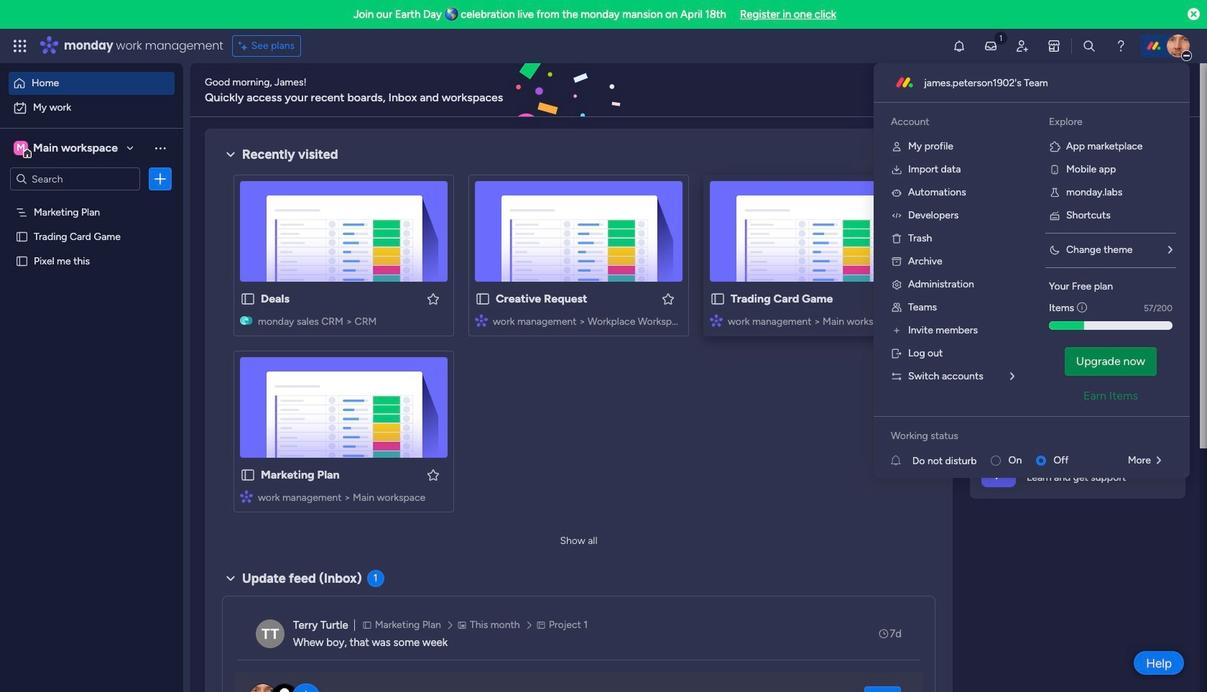 Task type: locate. For each thing, give the bounding box(es) containing it.
automations image
[[891, 187, 903, 198]]

list arrow image
[[1157, 456, 1161, 466]]

see plans image
[[238, 38, 251, 54]]

james peterson image
[[1167, 34, 1190, 57]]

list box
[[0, 197, 183, 467]]

1 add to favorites image from the left
[[426, 291, 441, 306]]

1 horizontal spatial invite members image
[[1015, 39, 1030, 53]]

close update feed (inbox) image
[[222, 570, 239, 587]]

invite members image right 1 icon
[[1015, 39, 1030, 53]]

select product image
[[13, 39, 27, 53]]

option
[[9, 72, 175, 95], [9, 96, 175, 119], [0, 199, 183, 202]]

v2 surfce notifications image
[[891, 453, 912, 468]]

v2 info image
[[1077, 300, 1087, 315]]

1 image
[[995, 29, 1008, 46]]

0 horizontal spatial add to favorites image
[[426, 291, 441, 306]]

3 add to favorites image from the left
[[896, 291, 911, 306]]

my profile image
[[891, 141, 903, 152]]

1 horizontal spatial add to favorites image
[[661, 291, 676, 306]]

invite members image up the log out icon
[[891, 325, 903, 336]]

Search in workspace field
[[30, 171, 120, 187]]

administration image
[[891, 279, 903, 290]]

public board image
[[15, 229, 29, 243], [15, 254, 29, 267], [475, 291, 491, 307], [710, 291, 726, 307], [240, 467, 256, 483]]

trash image
[[891, 233, 903, 244]]

1 vertical spatial invite members image
[[891, 325, 903, 336]]

close recently visited image
[[222, 146, 239, 163]]

1 vertical spatial option
[[9, 96, 175, 119]]

2 horizontal spatial add to favorites image
[[896, 291, 911, 306]]

add to favorites image
[[426, 291, 441, 306], [661, 291, 676, 306], [896, 291, 911, 306]]

0 vertical spatial invite members image
[[1015, 39, 1030, 53]]

getting started element
[[970, 372, 1186, 429]]

component image
[[710, 314, 723, 327]]

invite members image
[[1015, 39, 1030, 53], [891, 325, 903, 336]]

import data image
[[891, 164, 903, 175]]

log out image
[[891, 348, 903, 359]]

list arrow image
[[1169, 245, 1173, 255]]



Task type: describe. For each thing, give the bounding box(es) containing it.
monday.labs image
[[1049, 187, 1061, 198]]

search everything image
[[1082, 39, 1097, 53]]

change theme image
[[1049, 244, 1061, 256]]

terry turtle image
[[256, 619, 285, 648]]

workspace selection element
[[14, 139, 120, 158]]

1 element
[[367, 570, 384, 587]]

options image
[[153, 172, 167, 186]]

help image
[[1114, 39, 1128, 53]]

public board image
[[240, 291, 256, 307]]

quick search results list box
[[222, 163, 936, 530]]

shortcuts image
[[1049, 210, 1061, 221]]

0 horizontal spatial invite members image
[[891, 325, 903, 336]]

developers image
[[891, 210, 903, 221]]

0 vertical spatial option
[[9, 72, 175, 95]]

2 add to favorites image from the left
[[661, 291, 676, 306]]

v2 user feedback image
[[982, 82, 993, 98]]

update feed image
[[984, 39, 998, 53]]

add to favorites image
[[426, 467, 441, 482]]

help center element
[[970, 441, 1186, 498]]

mobile app image
[[1049, 164, 1061, 175]]

2 vertical spatial option
[[0, 199, 183, 202]]

templates image image
[[983, 137, 1173, 236]]

workspace image
[[14, 140, 28, 156]]

monday marketplace image
[[1047, 39, 1061, 53]]

workspace options image
[[153, 141, 167, 155]]

teams image
[[891, 302, 903, 313]]

archive image
[[891, 256, 903, 267]]

notifications image
[[952, 39, 967, 53]]



Task type: vqa. For each thing, say whether or not it's contained in the screenshot.
ARCHIVE icon
yes



